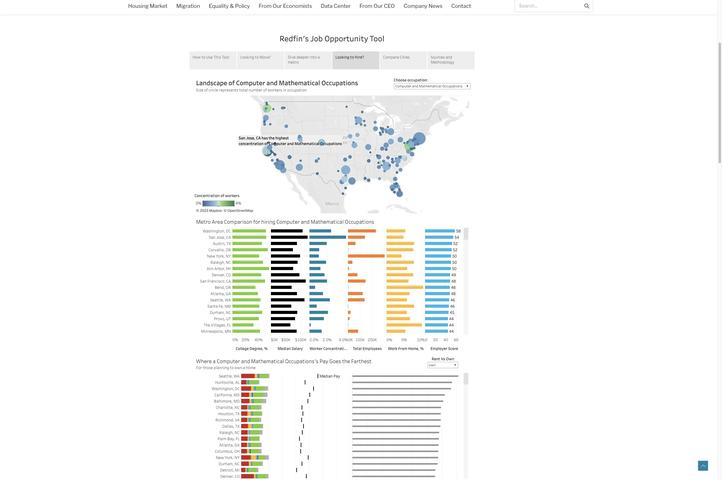 Task type: locate. For each thing, give the bounding box(es) containing it.
our left economists
[[273, 3, 282, 9]]

1 horizontal spatial from
[[360, 3, 373, 9]]

0 horizontal spatial our
[[273, 3, 282, 9]]

1 from from the left
[[259, 3, 272, 9]]

housing
[[128, 3, 149, 9]]

0 horizontal spatial from
[[259, 3, 272, 9]]

migration
[[176, 3, 200, 9]]

equality & policy link
[[205, 0, 254, 13]]

from up score
[[259, 3, 272, 9]]

2 our from the left
[[374, 3, 383, 9]]

opportunity
[[183, 10, 242, 23]]

None search field
[[515, 0, 594, 12]]

market
[[150, 3, 168, 9]]

2 from from the left
[[360, 3, 373, 9]]

our
[[273, 3, 282, 9], [374, 3, 383, 9]]

company
[[404, 3, 427, 9]]

company news
[[404, 3, 443, 9]]

1 our from the left
[[273, 3, 282, 9]]

opportunity score
[[183, 10, 273, 23]]

contact
[[451, 3, 471, 9]]

company news link
[[399, 0, 447, 13]]

from left the ceo on the top
[[360, 3, 373, 9]]

policy
[[235, 3, 250, 9]]

migration link
[[172, 0, 205, 13]]

from our ceo
[[360, 3, 395, 9]]

center
[[334, 3, 351, 9]]

score
[[244, 10, 273, 23]]

from for from our economists
[[259, 3, 272, 9]]

Search... search field
[[515, 0, 581, 12]]

our for ceo
[[374, 3, 383, 9]]

equality
[[209, 3, 229, 9]]

our left the ceo on the top
[[374, 3, 383, 9]]

data center
[[321, 3, 351, 9]]

1 horizontal spatial our
[[374, 3, 383, 9]]

our for economists
[[273, 3, 282, 9]]

from our economists
[[259, 3, 312, 9]]

ceo
[[384, 3, 395, 9]]

from
[[259, 3, 272, 9], [360, 3, 373, 9]]



Task type: describe. For each thing, give the bounding box(es) containing it.
from our economists link
[[254, 0, 317, 13]]

news
[[429, 3, 443, 9]]

housing market
[[128, 3, 168, 9]]

economists
[[283, 3, 312, 9]]

from for from our ceo
[[360, 3, 373, 9]]

data
[[321, 3, 333, 9]]

from our ceo link
[[355, 0, 399, 13]]

equality & policy
[[209, 3, 250, 9]]

housing market link
[[124, 0, 172, 13]]

contact link
[[447, 0, 476, 13]]

data center link
[[317, 0, 355, 13]]

search image
[[584, 3, 590, 8]]

&
[[230, 3, 234, 9]]



Task type: vqa. For each thing, say whether or not it's contained in the screenshot.
Opportunity Score
yes



